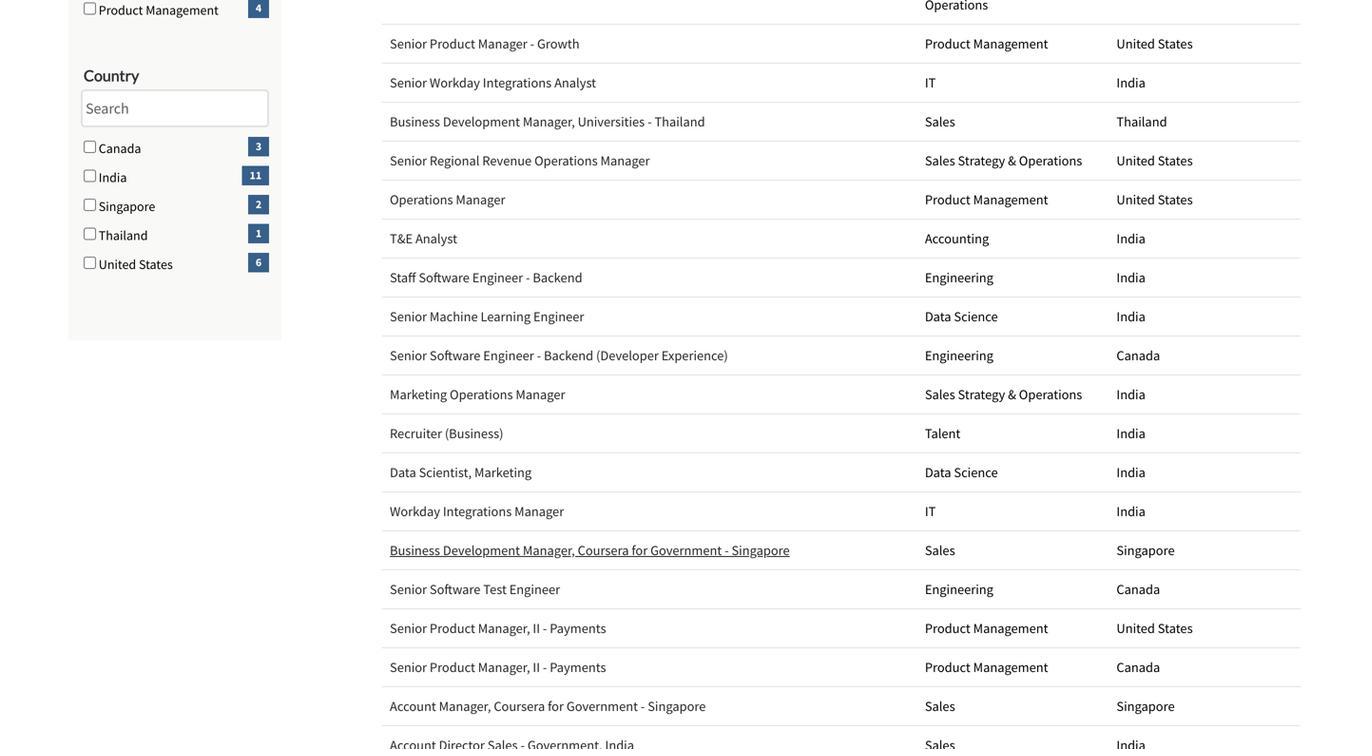 Task type: describe. For each thing, give the bounding box(es) containing it.
department: sales strategy & operations element for united states
[[925, 149, 1102, 172]]

revenue
[[482, 152, 532, 169]]

operations manager link
[[390, 191, 505, 208]]

(developer
[[596, 347, 659, 364]]

canada inside list item
[[96, 140, 141, 157]]

t&e
[[390, 230, 413, 247]]

department: engineering element for senior software test engineer
[[925, 578, 1102, 601]]

manager for integrations
[[515, 503, 564, 520]]

department: sales element for business development manager, coursera for government - singapore
[[925, 539, 1102, 562]]

strategy for india
[[958, 386, 1005, 403]]

1 vertical spatial workday
[[390, 503, 440, 520]]

8 senior from the top
[[390, 659, 427, 676]]

marketing operations manager link
[[390, 386, 565, 403]]

3 sales from the top
[[925, 386, 955, 403]]

business development manager, coursera for government - singapore
[[390, 542, 790, 559]]

1 horizontal spatial thailand
[[655, 113, 705, 130]]

senior workday integrations analyst link
[[390, 74, 596, 91]]

workday integrations manager
[[390, 503, 564, 520]]

senior software test engineer link
[[390, 581, 560, 598]]

account manager, coursera for government - singapore
[[390, 698, 706, 715]]

staff
[[390, 269, 416, 286]]

india for data scientist, marketing
[[1117, 464, 1146, 481]]

senior machine learning engineer link
[[390, 308, 584, 325]]

recruiter (business)
[[390, 425, 504, 442]]

business for business development manager, universities - thailand
[[390, 113, 440, 130]]

engineer up learning
[[472, 269, 523, 286]]

0 vertical spatial coursera
[[578, 542, 629, 559]]

1 vertical spatial integrations
[[443, 503, 512, 520]]

product management for operations manager link
[[925, 191, 1048, 208]]

test
[[483, 581, 507, 598]]

product management list item
[[81, 0, 269, 28]]

engineering for senior software engineer - backend (developer experience)
[[925, 347, 994, 364]]

operations up (business)
[[450, 386, 513, 403]]

0 vertical spatial government
[[651, 542, 722, 559]]

list containing canada
[[81, 137, 269, 282]]

canada list item
[[81, 137, 269, 166]]

manager for operations
[[516, 386, 565, 403]]

senior product manager - growth link
[[390, 35, 580, 52]]

india for senior machine learning engineer
[[1117, 308, 1146, 325]]

department: it element for senior workday integrations analyst
[[925, 71, 1102, 94]]

states for manager
[[1158, 152, 1193, 169]]

2 location: canada element from the top
[[1117, 578, 1293, 601]]

data scientist, marketing link
[[390, 464, 532, 481]]

t&e analyst link
[[390, 230, 457, 247]]

business for business development manager, coursera for government - singapore
[[390, 542, 440, 559]]

development for business development manager, coursera for government - singapore
[[443, 542, 520, 559]]

0 horizontal spatial analyst
[[416, 230, 457, 247]]

0 vertical spatial workday
[[430, 74, 480, 91]]

staff software engineer - backend
[[390, 269, 583, 286]]

senior for senior software engineer - backend (developer experience) link
[[390, 347, 427, 364]]

india for senior workday integrations analyst
[[1117, 74, 1146, 91]]

country
[[84, 66, 139, 85]]

manager, for thailand
[[523, 113, 575, 130]]

backend for staff software engineer - backend
[[533, 269, 583, 286]]

product management for senior product manager - growth 'link'
[[925, 35, 1048, 52]]

4
[[256, 1, 262, 15]]

engineering for staff software engineer - backend
[[925, 269, 994, 286]]

staff software engineer - backend link
[[390, 269, 583, 286]]

department: engineering element for staff software engineer - backend
[[925, 266, 1102, 289]]

united states inside list item
[[96, 256, 173, 273]]

business development manager, coursera for government - singapore link
[[390, 542, 790, 559]]

filter jobs element
[[81, 0, 269, 297]]

united for -
[[1117, 620, 1155, 637]]

senior product manager, ii - payments link for united states
[[390, 620, 606, 637]]

operations up t&e analyst link
[[390, 191, 453, 208]]

united for manager
[[1117, 152, 1155, 169]]

science for data scientist, marketing
[[954, 464, 998, 481]]

0 vertical spatial analyst
[[554, 74, 596, 91]]

india list item
[[81, 166, 269, 195]]

India checkbox
[[84, 170, 96, 182]]

development for business development manager, universities - thailand
[[443, 113, 520, 130]]

department: content & credentials operations element
[[925, 0, 1102, 16]]

manager, for singapore
[[523, 542, 575, 559]]

singapore list item
[[81, 195, 269, 224]]

location: india element for data scientist, marketing
[[1117, 461, 1293, 484]]

india for recruiter (business)
[[1117, 425, 1146, 442]]

product management for senior product manager, ii - payments link corresponding to united states
[[925, 620, 1048, 637]]

0 vertical spatial integrations
[[483, 74, 552, 91]]

ii for canada
[[533, 659, 540, 676]]

india for marketing operations manager
[[1117, 386, 1146, 403]]

1 vertical spatial government
[[567, 698, 638, 715]]

universities
[[578, 113, 645, 130]]

machine
[[430, 308, 478, 325]]

management for the "department: product management" element related to canada's senior product manager, ii - payments link
[[973, 659, 1048, 676]]

senior software engineer - backend (developer experience)
[[390, 347, 728, 364]]

department: data science element for senior machine learning engineer
[[925, 305, 1102, 328]]

department: data science element for data scientist, marketing
[[925, 461, 1102, 484]]

science for senior machine learning engineer
[[954, 308, 998, 325]]

data for senior machine learning engineer
[[925, 308, 952, 325]]

united states for -
[[1117, 620, 1193, 637]]

engineer down learning
[[483, 347, 534, 364]]

data for data scientist, marketing
[[925, 464, 952, 481]]

2 horizontal spatial thailand
[[1117, 113, 1167, 130]]

1 vertical spatial marketing
[[475, 464, 532, 481]]

senior machine learning engineer
[[390, 308, 584, 325]]

manager, right account
[[439, 698, 491, 715]]

strategy for united states
[[958, 152, 1005, 169]]

Thailand checkbox
[[84, 228, 96, 240]]

department: sales strategy & operations element for india
[[925, 383, 1102, 406]]

manager for product
[[478, 35, 528, 52]]

11
[[250, 168, 262, 183]]

thailand inside list item
[[96, 227, 148, 244]]

senior for senior machine learning engineer "link"
[[390, 308, 427, 325]]

1 vertical spatial for
[[548, 698, 564, 715]]

data scientist, marketing
[[390, 464, 532, 481]]

canada for senior product manager, ii - payments
[[1117, 659, 1160, 676]]

united inside united states list item
[[99, 256, 136, 273]]

Canada checkbox
[[84, 141, 96, 153]]

department: talent element
[[925, 422, 1102, 445]]

workday integrations manager link
[[390, 503, 564, 520]]

senior workday integrations analyst
[[390, 74, 596, 91]]

(business)
[[445, 425, 504, 442]]

manager down universities
[[601, 152, 650, 169]]

6
[[256, 255, 262, 270]]

business development manager, universities - thailand
[[390, 113, 705, 130]]

learning
[[481, 308, 531, 325]]



Task type: locate. For each thing, give the bounding box(es) containing it.
analyst right 't&e'
[[416, 230, 457, 247]]

sales strategy & operations for india
[[925, 386, 1083, 403]]

0 horizontal spatial coursera
[[494, 698, 545, 715]]

senior regional revenue operations manager link
[[390, 152, 650, 169]]

operations up department: talent element
[[1019, 386, 1083, 403]]

senior product manager, ii - payments link
[[390, 620, 606, 637], [390, 659, 606, 676]]

department: product management element
[[925, 32, 1102, 55], [925, 188, 1102, 211], [925, 617, 1102, 640], [925, 656, 1102, 679]]

sales for account manager, coursera for government - singapore
[[925, 698, 955, 715]]

0 vertical spatial development
[[443, 113, 520, 130]]

1 vertical spatial analyst
[[416, 230, 457, 247]]

engineer right test
[[509, 581, 560, 598]]

department: sales element for account manager, coursera for government - singapore
[[925, 695, 1102, 718]]

location: india element for senior workday integrations analyst
[[1117, 71, 1293, 94]]

states for -
[[1158, 620, 1193, 637]]

2 sales strategy & operations from the top
[[925, 386, 1083, 403]]

senior product manager, ii - payments link up account manager, coursera for government - singapore
[[390, 659, 606, 676]]

0 vertical spatial it
[[925, 74, 936, 91]]

sales
[[925, 113, 955, 130], [925, 152, 955, 169], [925, 386, 955, 403], [925, 542, 955, 559], [925, 698, 955, 715]]

backend for senior software engineer - backend (developer experience)
[[544, 347, 594, 364]]

integrations up the business development manager, universities - thailand link
[[483, 74, 552, 91]]

united for growth
[[1117, 35, 1155, 52]]

manager,
[[523, 113, 575, 130], [523, 542, 575, 559], [478, 620, 530, 637], [478, 659, 530, 676], [439, 698, 491, 715]]

2 business from the top
[[390, 542, 440, 559]]

manager down regional
[[456, 191, 505, 208]]

operations up department: accounting element
[[1019, 152, 1083, 169]]

5 location: india element from the top
[[1117, 383, 1293, 406]]

Product Management checkbox
[[84, 2, 96, 15]]

& up department: talent element
[[1008, 386, 1017, 403]]

department: engineering element for senior software engineer - backend (developer experience)
[[925, 344, 1102, 367]]

sales for business development manager, coursera for government - singapore
[[925, 542, 955, 559]]

1 vertical spatial &
[[1008, 386, 1017, 403]]

senior for senior regional revenue operations manager link
[[390, 152, 427, 169]]

1 horizontal spatial analyst
[[554, 74, 596, 91]]

4 sales from the top
[[925, 542, 955, 559]]

1 department: sales element from the top
[[925, 110, 1102, 133]]

1 horizontal spatial for
[[632, 542, 648, 559]]

workday down scientist,
[[390, 503, 440, 520]]

1 location: india element from the top
[[1117, 71, 1293, 94]]

states inside united states list item
[[139, 256, 173, 273]]

management for senior product manager, ii - payments link corresponding to united states the "department: product management" element
[[973, 620, 1048, 637]]

business up regional
[[390, 113, 440, 130]]

scientist,
[[419, 464, 472, 481]]

operations for senior regional revenue operations manager link
[[535, 152, 598, 169]]

manager up "business development manager, coursera for government - singapore" link
[[515, 503, 564, 520]]

operations for department: sales strategy & operations element associated with united states
[[1019, 152, 1083, 169]]

1 it from the top
[[925, 74, 936, 91]]

software for staff software engineer - backend
[[419, 269, 470, 286]]

0 horizontal spatial for
[[548, 698, 564, 715]]

payments
[[550, 620, 606, 637], [550, 659, 606, 676]]

1 vertical spatial senior product manager, ii - payments link
[[390, 659, 606, 676]]

senior software test engineer
[[390, 581, 560, 598]]

strategy up department: talent element
[[958, 386, 1005, 403]]

department: product management element for operations manager link
[[925, 188, 1102, 211]]

department: accounting element
[[925, 227, 1102, 250]]

data science down 'accounting'
[[925, 308, 998, 325]]

9 location: india element from the top
[[1117, 734, 1293, 749]]

location: singapore element for account manager, coursera for government - singapore
[[1117, 695, 1293, 718]]

manager down senior software engineer - backend (developer experience) link
[[516, 386, 565, 403]]

1 engineering from the top
[[925, 269, 994, 286]]

location: canada element for (developer
[[1117, 344, 1293, 367]]

location: canada element
[[1117, 344, 1293, 367], [1117, 578, 1293, 601], [1117, 656, 1293, 679]]

sales strategy & operations up department: talent element
[[925, 386, 1083, 403]]

1 vertical spatial department: sales strategy & operations element
[[925, 383, 1102, 406]]

it for workday integrations manager
[[925, 503, 936, 520]]

data science
[[925, 308, 998, 325], [925, 464, 998, 481]]

2 location: united states element from the top
[[1117, 149, 1293, 172]]

product
[[99, 1, 143, 19], [430, 35, 475, 52], [925, 35, 971, 52], [925, 191, 971, 208], [430, 620, 475, 637], [925, 620, 971, 637], [430, 659, 475, 676], [925, 659, 971, 676]]

states
[[1158, 35, 1193, 52], [1158, 152, 1193, 169], [1158, 191, 1193, 208], [139, 256, 173, 273], [1158, 620, 1193, 637]]

1 vertical spatial it
[[925, 503, 936, 520]]

1 senior product manager, ii - payments from the top
[[390, 620, 606, 637]]

management inside product management list item
[[146, 1, 219, 19]]

t&e analyst
[[390, 230, 457, 247]]

Singapore checkbox
[[84, 199, 96, 211]]

2 vertical spatial department: engineering element
[[925, 578, 1102, 601]]

location: singapore element for business development manager, coursera for government - singapore
[[1117, 539, 1293, 562]]

account
[[390, 698, 436, 715]]

1 department: product management element from the top
[[925, 32, 1102, 55]]

department: product management element for senior product manager - growth 'link'
[[925, 32, 1102, 55]]

8 location: india element from the top
[[1117, 500, 1293, 523]]

list
[[81, 137, 269, 282]]

department: it element for workday integrations manager
[[925, 500, 1102, 523]]

marketing up recruiter
[[390, 386, 447, 403]]

data down talent
[[925, 464, 952, 481]]

manager, for canada
[[478, 659, 530, 676]]

1 vertical spatial sales strategy & operations
[[925, 386, 1083, 403]]

department: sales strategy & operations element up department: accounting element
[[925, 149, 1102, 172]]

accounting
[[925, 230, 989, 247]]

1 location: canada element from the top
[[1117, 344, 1293, 367]]

senior product manager - growth
[[390, 35, 580, 52]]

india for t&e analyst
[[1117, 230, 1146, 247]]

1 senior from the top
[[390, 35, 427, 52]]

payments up the account manager, coursera for government - singapore link
[[550, 659, 606, 676]]

0 vertical spatial department: sales strategy & operations element
[[925, 149, 1102, 172]]

software for senior software engineer - backend (developer experience)
[[430, 347, 481, 364]]

0 vertical spatial location: canada element
[[1117, 344, 1293, 367]]

2 payments from the top
[[550, 659, 606, 676]]

it for senior workday integrations analyst
[[925, 74, 936, 91]]

1 vertical spatial engineering
[[925, 347, 994, 364]]

marketing operations manager
[[390, 386, 565, 403]]

1 science from the top
[[954, 308, 998, 325]]

department: product management element for senior product manager, ii - payments link corresponding to united states
[[925, 617, 1102, 640]]

science down talent
[[954, 464, 998, 481]]

2 department: engineering element from the top
[[925, 344, 1102, 367]]

software down the machine
[[430, 347, 481, 364]]

0 horizontal spatial government
[[567, 698, 638, 715]]

it
[[925, 74, 936, 91], [925, 503, 936, 520]]

&
[[1008, 152, 1017, 169], [1008, 386, 1017, 403]]

location: united states element for growth
[[1117, 32, 1293, 55]]

2 sales from the top
[[925, 152, 955, 169]]

1 vertical spatial software
[[430, 347, 481, 364]]

2 department: it element from the top
[[925, 500, 1102, 523]]

-
[[530, 35, 535, 52], [648, 113, 652, 130], [526, 269, 530, 286], [537, 347, 541, 364], [725, 542, 729, 559], [543, 620, 547, 637], [543, 659, 547, 676], [641, 698, 645, 715]]

1 payments from the top
[[550, 620, 606, 637]]

4 department: product management element from the top
[[925, 656, 1102, 679]]

1 vertical spatial coursera
[[494, 698, 545, 715]]

0 vertical spatial for
[[632, 542, 648, 559]]

1 senior product manager, ii - payments link from the top
[[390, 620, 606, 637]]

3 senior from the top
[[390, 152, 427, 169]]

department: product management element for canada's senior product manager, ii - payments link
[[925, 656, 1102, 679]]

2 vertical spatial software
[[430, 581, 481, 598]]

United States checkbox
[[84, 257, 96, 269]]

1 vertical spatial ii
[[533, 659, 540, 676]]

0 vertical spatial senior product manager, ii - payments link
[[390, 620, 606, 637]]

location: india element for recruiter (business)
[[1117, 422, 1293, 445]]

5 sales from the top
[[925, 698, 955, 715]]

location: india element for staff software engineer - backend
[[1117, 266, 1293, 289]]

location: singapore element
[[1117, 539, 1293, 562], [1117, 695, 1293, 718]]

product management inside list item
[[96, 1, 219, 19]]

data science for senior machine learning engineer
[[925, 308, 998, 325]]

singapore inside list item
[[96, 198, 155, 215]]

backend
[[533, 269, 583, 286], [544, 347, 594, 364]]

1 vertical spatial science
[[954, 464, 998, 481]]

senior for senior workday integrations analyst 'link' at the top left of page
[[390, 74, 427, 91]]

senior product manager, ii - payments up account manager, coursera for government - singapore
[[390, 659, 606, 676]]

2 department: data science element from the top
[[925, 461, 1102, 484]]

payments for canada
[[550, 659, 606, 676]]

software
[[419, 269, 470, 286], [430, 347, 481, 364], [430, 581, 481, 598]]

manager, down test
[[478, 620, 530, 637]]

management for the "department: product management" element associated with senior product manager - growth 'link'
[[973, 35, 1048, 52]]

recruiter
[[390, 425, 442, 442]]

0 horizontal spatial marketing
[[390, 386, 447, 403]]

thailand list item
[[81, 224, 269, 253]]

3 location: canada element from the top
[[1117, 656, 1293, 679]]

engineering
[[925, 269, 994, 286], [925, 347, 994, 364], [925, 581, 994, 598]]

sales strategy & operations up department: accounting element
[[925, 152, 1083, 169]]

1 strategy from the top
[[958, 152, 1005, 169]]

1 vertical spatial data science
[[925, 464, 998, 481]]

singapore
[[96, 198, 155, 215], [732, 542, 790, 559], [1117, 542, 1175, 559], [648, 698, 706, 715], [1117, 698, 1175, 715]]

1
[[256, 226, 262, 241]]

0 vertical spatial marketing
[[390, 386, 447, 403]]

manager
[[478, 35, 528, 52], [601, 152, 650, 169], [456, 191, 505, 208], [516, 386, 565, 403], [515, 503, 564, 520]]

coursera
[[578, 542, 629, 559], [494, 698, 545, 715]]

development down workday integrations manager
[[443, 542, 520, 559]]

department: data science element down department: talent element
[[925, 461, 1102, 484]]

ii up account manager, coursera for government - singapore
[[533, 659, 540, 676]]

0 vertical spatial department: engineering element
[[925, 266, 1102, 289]]

experience)
[[662, 347, 728, 364]]

regional
[[430, 152, 480, 169]]

location: united states element for -
[[1117, 617, 1293, 640]]

product management
[[96, 1, 219, 19], [925, 35, 1048, 52], [925, 191, 1048, 208], [925, 620, 1048, 637], [925, 659, 1048, 676]]

backend up senior software engineer - backend (developer experience)
[[533, 269, 583, 286]]

senior product manager, ii - payments link for canada
[[390, 659, 606, 676]]

1 department: sales strategy & operations element from the top
[[925, 149, 1102, 172]]

analyst down growth
[[554, 74, 596, 91]]

operations for department: sales strategy & operations element for india
[[1019, 386, 1083, 403]]

sales for business development manager, universities - thailand
[[925, 113, 955, 130]]

manager, up account manager, coursera for government - singapore
[[478, 659, 530, 676]]

3 location: india element from the top
[[1117, 266, 1293, 289]]

senior for senior product manager - growth 'link'
[[390, 35, 427, 52]]

united states for manager
[[1117, 152, 1193, 169]]

4 location: united states element from the top
[[1117, 617, 1293, 640]]

ii down senior software test engineer link
[[533, 620, 540, 637]]

location: india element for t&e analyst
[[1117, 227, 1293, 250]]

senior product manager, ii - payments link down test
[[390, 620, 606, 637]]

department: sales element
[[925, 110, 1102, 133], [925, 539, 1102, 562], [925, 695, 1102, 718], [925, 734, 1102, 749]]

department: it element down department: talent element
[[925, 500, 1102, 523]]

2 department: sales element from the top
[[925, 539, 1102, 562]]

business development manager, universities - thailand link
[[390, 113, 705, 130]]

engineer
[[472, 269, 523, 286], [533, 308, 584, 325], [483, 347, 534, 364], [509, 581, 560, 598]]

location: united states element for manager
[[1117, 149, 1293, 172]]

1 development from the top
[[443, 113, 520, 130]]

2
[[256, 197, 262, 212]]

software up the machine
[[419, 269, 470, 286]]

integrations down data scientist, marketing
[[443, 503, 512, 520]]

1 vertical spatial backend
[[544, 347, 594, 364]]

data science for data scientist, marketing
[[925, 464, 998, 481]]

sales strategy & operations for united states
[[925, 152, 1083, 169]]

& up department: accounting element
[[1008, 152, 1017, 169]]

0 vertical spatial location: singapore element
[[1117, 539, 1293, 562]]

0 vertical spatial &
[[1008, 152, 1017, 169]]

management for operations manager link's the "department: product management" element
[[973, 191, 1048, 208]]

product inside list item
[[99, 1, 143, 19]]

backend left (developer
[[544, 347, 594, 364]]

senior for senior software test engineer link
[[390, 581, 427, 598]]

growth
[[537, 35, 580, 52]]

product management for canada's senior product manager, ii - payments link
[[925, 659, 1048, 676]]

department: data science element
[[925, 305, 1102, 328], [925, 461, 1102, 484]]

location: united states element
[[1117, 32, 1293, 55], [1117, 149, 1293, 172], [1117, 188, 1293, 211], [1117, 617, 1293, 640]]

senior product manager, ii - payments for canada
[[390, 659, 606, 676]]

3 engineering from the top
[[925, 581, 994, 598]]

thailand
[[655, 113, 705, 130], [1117, 113, 1167, 130], [96, 227, 148, 244]]

0 vertical spatial department: data science element
[[925, 305, 1102, 328]]

location: canada element for payments
[[1117, 656, 1293, 679]]

4 location: india element from the top
[[1117, 305, 1293, 328]]

management
[[146, 1, 219, 19], [973, 35, 1048, 52], [973, 191, 1048, 208], [973, 620, 1048, 637], [973, 659, 1048, 676]]

recruiter (business) link
[[390, 425, 504, 442]]

india for staff software engineer - backend
[[1117, 269, 1146, 286]]

department: sales strategy & operations element up department: talent element
[[925, 383, 1102, 406]]

2 department: product management element from the top
[[925, 188, 1102, 211]]

location: thailand element
[[1117, 110, 1293, 133]]

manager up 'senior workday integrations analyst'
[[478, 35, 528, 52]]

engineering for senior software test engineer
[[925, 581, 994, 598]]

united states for growth
[[1117, 35, 1193, 52]]

2 it from the top
[[925, 503, 936, 520]]

department: data science element down department: accounting element
[[925, 305, 1102, 328]]

united
[[1117, 35, 1155, 52], [1117, 152, 1155, 169], [1117, 191, 1155, 208], [99, 256, 136, 273], [1117, 620, 1155, 637]]

canada for senior software test engineer
[[1117, 581, 1160, 598]]

1 vertical spatial strategy
[[958, 386, 1005, 403]]

7 senior from the top
[[390, 620, 427, 637]]

for
[[632, 542, 648, 559], [548, 698, 564, 715]]

1 horizontal spatial coursera
[[578, 542, 629, 559]]

3 location: united states element from the top
[[1117, 188, 1293, 211]]

talent
[[925, 425, 961, 442]]

department: engineering element
[[925, 266, 1102, 289], [925, 344, 1102, 367], [925, 578, 1102, 601]]

1 vertical spatial payments
[[550, 659, 606, 676]]

0 vertical spatial strategy
[[958, 152, 1005, 169]]

3 department: sales element from the top
[[925, 695, 1102, 718]]

data
[[925, 308, 952, 325], [390, 464, 416, 481], [925, 464, 952, 481]]

0 vertical spatial business
[[390, 113, 440, 130]]

analyst
[[554, 74, 596, 91], [416, 230, 457, 247]]

0 vertical spatial senior product manager, ii - payments
[[390, 620, 606, 637]]

2 & from the top
[[1008, 386, 1017, 403]]

0 vertical spatial data science
[[925, 308, 998, 325]]

department: it element down department: content & credentials operations element
[[925, 71, 1102, 94]]

1 business from the top
[[390, 113, 440, 130]]

location: india element
[[1117, 71, 1293, 94], [1117, 227, 1293, 250], [1117, 266, 1293, 289], [1117, 305, 1293, 328], [1117, 383, 1293, 406], [1117, 422, 1293, 445], [1117, 461, 1293, 484], [1117, 500, 1293, 523], [1117, 734, 1293, 749]]

software for senior software test engineer
[[430, 581, 481, 598]]

development
[[443, 113, 520, 130], [443, 542, 520, 559]]

6 senior from the top
[[390, 581, 427, 598]]

2 location: india element from the top
[[1117, 227, 1293, 250]]

operations down business development manager, universities - thailand
[[535, 152, 598, 169]]

software left test
[[430, 581, 481, 598]]

manager, up senior regional revenue operations manager
[[523, 113, 575, 130]]

strategy
[[958, 152, 1005, 169], [958, 386, 1005, 403]]

business
[[390, 113, 440, 130], [390, 542, 440, 559]]

senior software engineer - backend (developer experience) link
[[390, 347, 728, 364]]

data down recruiter
[[390, 464, 416, 481]]

1 department: engineering element from the top
[[925, 266, 1102, 289]]

0 vertical spatial ii
[[533, 620, 540, 637]]

2 location: singapore element from the top
[[1117, 695, 1293, 718]]

canada
[[96, 140, 141, 157], [1117, 347, 1160, 364], [1117, 581, 1160, 598], [1117, 659, 1160, 676]]

& for india
[[1008, 386, 1017, 403]]

0 vertical spatial payments
[[550, 620, 606, 637]]

3 department: product management element from the top
[[925, 617, 1102, 640]]

0 vertical spatial engineering
[[925, 269, 994, 286]]

2 senior from the top
[[390, 74, 427, 91]]

0 vertical spatial science
[[954, 308, 998, 325]]

2 strategy from the top
[[958, 386, 1005, 403]]

strategy up 'accounting'
[[958, 152, 1005, 169]]

2 senior product manager, ii - payments link from the top
[[390, 659, 606, 676]]

location: india element for workday integrations manager
[[1117, 500, 1293, 523]]

location: india element for senior machine learning engineer
[[1117, 305, 1293, 328]]

2 department: sales strategy & operations element from the top
[[925, 383, 1102, 406]]

1 vertical spatial location: canada element
[[1117, 578, 1293, 601]]

india inside list item
[[96, 169, 127, 186]]

data down 'accounting'
[[925, 308, 952, 325]]

manager, down workday integrations manager
[[523, 542, 575, 559]]

science
[[954, 308, 998, 325], [954, 464, 998, 481]]

2 ii from the top
[[533, 659, 540, 676]]

india for workday integrations manager
[[1117, 503, 1146, 520]]

3
[[256, 139, 262, 154]]

1 vertical spatial senior product manager, ii - payments
[[390, 659, 606, 676]]

1 sales strategy & operations from the top
[[925, 152, 1083, 169]]

2 engineering from the top
[[925, 347, 994, 364]]

marketing up the workday integrations manager link
[[475, 464, 532, 481]]

senior regional revenue operations manager
[[390, 152, 650, 169]]

location: india element for marketing operations manager
[[1117, 383, 1293, 406]]

3 department: engineering element from the top
[[925, 578, 1102, 601]]

2 vertical spatial engineering
[[925, 581, 994, 598]]

marketing
[[390, 386, 447, 403], [475, 464, 532, 481]]

united states
[[1117, 35, 1193, 52], [1117, 152, 1193, 169], [1117, 191, 1193, 208], [96, 256, 173, 273], [1117, 620, 1193, 637]]

1 vertical spatial department: engineering element
[[925, 344, 1102, 367]]

department: it element
[[925, 71, 1102, 94], [925, 500, 1102, 523]]

1 department: data science element from the top
[[925, 305, 1102, 328]]

senior product manager, ii - payments
[[390, 620, 606, 637], [390, 659, 606, 676]]

manager, for united states
[[478, 620, 530, 637]]

1 department: it element from the top
[[925, 71, 1102, 94]]

senior product manager, ii - payments for united states
[[390, 620, 606, 637]]

1 ii from the top
[[533, 620, 540, 637]]

0 vertical spatial sales strategy & operations
[[925, 152, 1083, 169]]

2 science from the top
[[954, 464, 998, 481]]

0 vertical spatial software
[[419, 269, 470, 286]]

0 vertical spatial backend
[[533, 269, 583, 286]]

1 vertical spatial department: data science element
[[925, 461, 1102, 484]]

senior product manager, ii - payments down test
[[390, 620, 606, 637]]

2 senior product manager, ii - payments from the top
[[390, 659, 606, 676]]

1 horizontal spatial government
[[651, 542, 722, 559]]

& for united states
[[1008, 152, 1017, 169]]

4 senior from the top
[[390, 308, 427, 325]]

1 vertical spatial development
[[443, 542, 520, 559]]

workday down senior product manager - growth 'link'
[[430, 74, 480, 91]]

payments down "business development manager, coursera for government - singapore" link
[[550, 620, 606, 637]]

department: sales strategy & operations element
[[925, 149, 1102, 172], [925, 383, 1102, 406]]

5 senior from the top
[[390, 347, 427, 364]]

6 location: india element from the top
[[1117, 422, 1293, 445]]

2 vertical spatial location: canada element
[[1117, 656, 1293, 679]]

science down 'accounting'
[[954, 308, 998, 325]]

1 & from the top
[[1008, 152, 1017, 169]]

states for growth
[[1158, 35, 1193, 52]]

workday
[[430, 74, 480, 91], [390, 503, 440, 520]]

operations manager
[[390, 191, 505, 208]]

department: sales element for business development manager, universities - thailand
[[925, 110, 1102, 133]]

sales strategy & operations
[[925, 152, 1083, 169], [925, 386, 1083, 403]]

integrations
[[483, 74, 552, 91], [443, 503, 512, 520]]

1 location: singapore element from the top
[[1117, 539, 1293, 562]]

canada for senior software engineer - backend (developer experience)
[[1117, 347, 1160, 364]]

4 department: sales element from the top
[[925, 734, 1102, 749]]

1 data science from the top
[[925, 308, 998, 325]]

engineer up senior software engineer - backend (developer experience) link
[[533, 308, 584, 325]]

0 horizontal spatial thailand
[[96, 227, 148, 244]]

senior
[[390, 35, 427, 52], [390, 74, 427, 91], [390, 152, 427, 169], [390, 308, 427, 325], [390, 347, 427, 364], [390, 581, 427, 598], [390, 620, 427, 637], [390, 659, 427, 676]]

2 development from the top
[[443, 542, 520, 559]]

business up senior software test engineer
[[390, 542, 440, 559]]

government
[[651, 542, 722, 559], [567, 698, 638, 715]]

united states list item
[[81, 253, 269, 282]]

Search text field
[[81, 89, 269, 127]]

1 horizontal spatial marketing
[[475, 464, 532, 481]]

7 location: india element from the top
[[1117, 461, 1293, 484]]

india
[[1117, 74, 1146, 91], [96, 169, 127, 186], [1117, 230, 1146, 247], [1117, 269, 1146, 286], [1117, 308, 1146, 325], [1117, 386, 1146, 403], [1117, 425, 1146, 442], [1117, 464, 1146, 481], [1117, 503, 1146, 520]]

0 vertical spatial department: it element
[[925, 71, 1102, 94]]

ii
[[533, 620, 540, 637], [533, 659, 540, 676]]

account manager, coursera for government - singapore link
[[390, 698, 706, 715]]

development down 'senior workday integrations analyst'
[[443, 113, 520, 130]]

1 vertical spatial location: singapore element
[[1117, 695, 1293, 718]]

1 vertical spatial department: it element
[[925, 500, 1102, 523]]

2 data science from the top
[[925, 464, 998, 481]]

1 vertical spatial business
[[390, 542, 440, 559]]

data science down talent
[[925, 464, 998, 481]]

1 location: united states element from the top
[[1117, 32, 1293, 55]]

payments for united states
[[550, 620, 606, 637]]

operations
[[535, 152, 598, 169], [1019, 152, 1083, 169], [390, 191, 453, 208], [450, 386, 513, 403], [1019, 386, 1083, 403]]

1 sales from the top
[[925, 113, 955, 130]]

ii for united states
[[533, 620, 540, 637]]



Task type: vqa. For each thing, say whether or not it's contained in the screenshot.
third 'Senior' from the bottom of the page
yes



